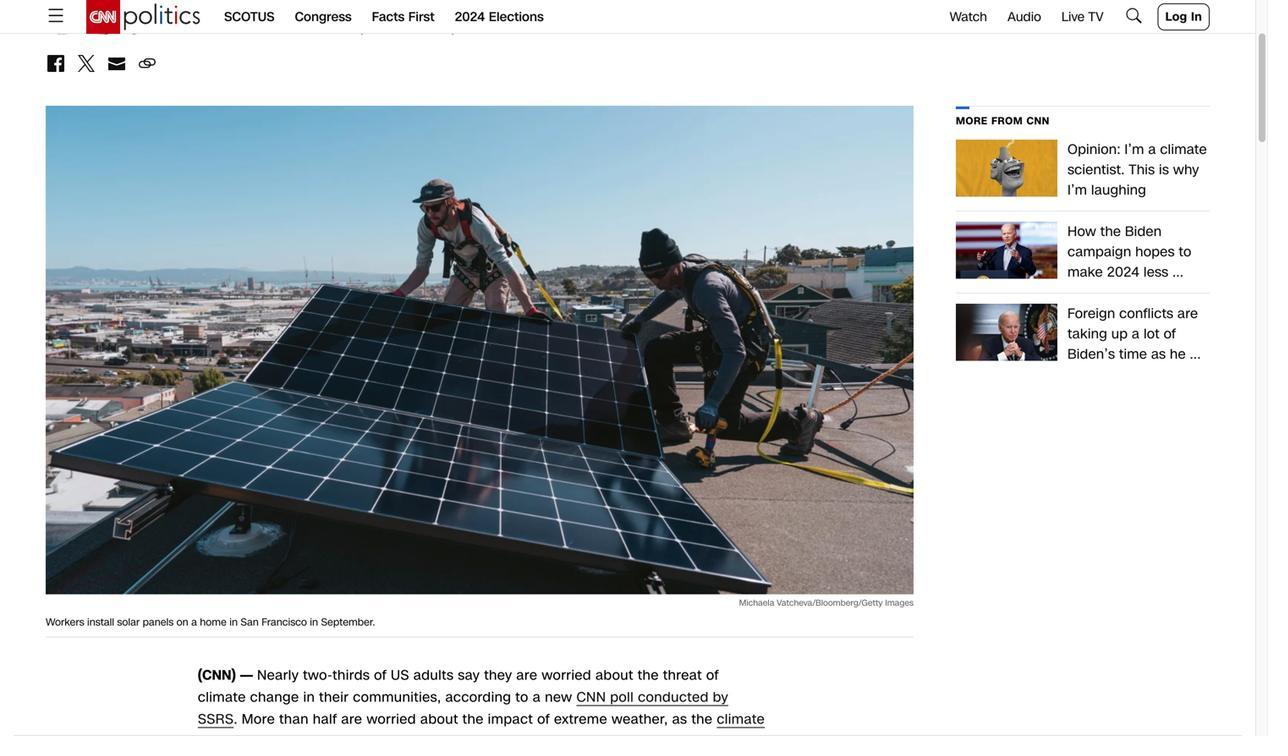 Task type: locate. For each thing, give the bounding box(es) containing it.
0 vertical spatial worried
[[542, 666, 591, 685]]

francisco
[[262, 615, 307, 630]]

ssrs
[[198, 710, 234, 729]]

0 horizontal spatial i'm
[[1068, 181, 1087, 200]]

vatcheva/bloomberg/getty
[[777, 597, 883, 609]]

weather,
[[612, 710, 668, 729]]

4 minute read
[[141, 21, 224, 37]]

a left new
[[533, 688, 541, 707]]

about down the communities, according
[[420, 710, 458, 729]]

are inside nearly two-thirds of us adults say they are worried about the threat of climate change in their communities, according to a new
[[516, 666, 538, 685]]

worried
[[542, 666, 591, 685], [367, 710, 416, 729]]

of up by
[[706, 666, 719, 685]]

about
[[596, 666, 634, 685], [420, 710, 458, 729]]

foreign
[[1068, 304, 1116, 323]]

—
[[240, 666, 253, 685]]

a up this
[[1148, 140, 1156, 159]]

0 horizontal spatial climate
[[198, 688, 246, 707]]

. more
[[234, 710, 275, 729]]

edwards-
[[255, 1, 307, 17]]

1 vertical spatial i'm
[[1068, 181, 1087, 200]]

new
[[545, 688, 573, 707]]

1 horizontal spatial 2024
[[1107, 263, 1140, 282]]

0 horizontal spatial to
[[516, 688, 529, 707]]

0 horizontal spatial are
[[341, 710, 362, 729]]

cnn
[[338, 1, 363, 17], [1027, 114, 1050, 128], [202, 666, 231, 685], [577, 688, 606, 707]]

a
[[1148, 140, 1156, 159], [1132, 324, 1140, 344], [191, 615, 197, 630], [533, 688, 541, 707]]

climate crisis touches every region
[[198, 710, 765, 736]]

1 horizontal spatial i'm
[[1125, 140, 1144, 159]]

cnn poll conducted by ssrs link
[[198, 688, 729, 729]]

1 horizontal spatial as
[[1151, 345, 1166, 364]]

worried up new
[[542, 666, 591, 685]]

cnn up extreme
[[577, 688, 606, 707]]

share with facebook image
[[46, 53, 66, 74]]

us
[[391, 666, 409, 685]]

facts
[[372, 8, 405, 26]]

to right hopes
[[1179, 242, 1192, 261]]

1 vertical spatial worried
[[367, 710, 416, 729]]

the inside nearly two-thirds of us adults say they are worried about the threat of climate change in their communities, according to a new
[[638, 666, 659, 685]]

by ella nilsen and ariel edwards-levy , cnn
[[127, 1, 363, 17]]

opinion:
[[1068, 140, 1121, 159]]

about up poll
[[596, 666, 634, 685]]

1 vertical spatial climate
[[198, 688, 246, 707]]

adults
[[414, 666, 454, 685]]

live tv
[[1062, 8, 1104, 26]]

... right less at the top
[[1173, 263, 1184, 282]]

are up region
[[341, 710, 362, 729]]

0 vertical spatial about
[[596, 666, 634, 685]]

in down two-
[[303, 688, 315, 707]]

more from cnn
[[956, 114, 1050, 128]]

1 vertical spatial 2024
[[1107, 263, 1140, 282]]

0 horizontal spatial ...
[[1173, 263, 1184, 282]]

0 vertical spatial to
[[1179, 242, 1192, 261]]

2 vertical spatial climate
[[717, 710, 765, 729]]

0 vertical spatial i'm
[[1125, 140, 1144, 159]]

0 vertical spatial ...
[[1173, 263, 1184, 282]]

as left 'he'
[[1151, 345, 1166, 364]]

by
[[127, 1, 141, 17]]

1 vertical spatial to
[[516, 688, 529, 707]]

climate inside nearly two-thirds of us adults say they are worried about the threat of climate change in their communities, according to a new
[[198, 688, 246, 707]]

why
[[1173, 160, 1199, 179]]

1 vertical spatial ...
[[1190, 345, 1201, 364]]

ella nilsen image
[[46, 1, 80, 35]]

foreign conflicts are taking up a lot of biden's time as he ... link
[[1068, 304, 1210, 365]]

by
[[713, 688, 729, 707]]

am
[[319, 21, 337, 38]]

about inside nearly two-thirds of us adults say they are worried about the threat of climate change in their communities, according to a new
[[596, 666, 634, 685]]

... right 'he'
[[1190, 345, 1201, 364]]

campaign
[[1068, 242, 1132, 261]]

i'm down scientist.
[[1068, 181, 1087, 200]]

are right conflicts on the right top
[[1178, 304, 1198, 323]]

minute
[[155, 21, 193, 37]]

1 horizontal spatial about
[[596, 666, 634, 685]]

0 vertical spatial 2024
[[455, 8, 485, 26]]

as down "conducted" on the bottom right of page
[[672, 710, 687, 729]]

worried up region
[[367, 710, 416, 729]]

in inside nearly two-thirds of us adults say they are worried about the threat of climate change in their communities, according to a new
[[303, 688, 315, 707]]

up
[[1112, 324, 1128, 344]]

region
[[332, 732, 374, 736]]

touches
[[236, 732, 289, 736]]

workers
[[46, 615, 84, 630]]

foreign conflicts are taking up a lot of biden's time as he ...
[[1068, 304, 1201, 364]]

1 vertical spatial about
[[420, 710, 458, 729]]

2 horizontal spatial climate
[[1160, 140, 1207, 159]]

of down new
[[537, 710, 550, 729]]

panels
[[143, 615, 174, 630]]

a inside nearly two-thirds of us adults say they are worried about the threat of climate change in their communities, according to a new
[[533, 688, 541, 707]]

from
[[992, 114, 1023, 128]]

nearly
[[257, 666, 299, 685]]

michaela
[[739, 597, 775, 609]]

in
[[230, 615, 238, 630], [310, 615, 318, 630], [303, 688, 315, 707]]

est,
[[340, 21, 364, 38]]

climate up ssrs at the bottom of page
[[198, 688, 246, 707]]

2 vertical spatial are
[[341, 710, 362, 729]]

december
[[384, 21, 441, 38]]

climate inside opinion: i'm a climate scientist. this is why i'm laughing
[[1160, 140, 1207, 159]]

1 horizontal spatial climate
[[717, 710, 765, 729]]

2024 down campaign
[[1107, 263, 1140, 282]]

to up impact
[[516, 688, 529, 707]]

of right lot
[[1164, 324, 1176, 344]]

6:00
[[291, 21, 315, 38]]

images
[[885, 597, 914, 609]]

worried inside nearly two-thirds of us adults say they are worried about the threat of climate change in their communities, according to a new
[[542, 666, 591, 685]]

climate inside climate crisis touches every region
[[717, 710, 765, 729]]

a inside opinion: i'm a climate scientist. this is why i'm laughing
[[1148, 140, 1156, 159]]

biden
[[1125, 222, 1162, 241]]

watch link
[[950, 8, 987, 26]]

facts first link
[[372, 0, 435, 34]]

1 horizontal spatial are
[[516, 666, 538, 685]]

poll
[[610, 688, 634, 707]]

1 horizontal spatial worried
[[542, 666, 591, 685]]

2 horizontal spatial are
[[1178, 304, 1198, 323]]

1 horizontal spatial ...
[[1190, 345, 1201, 364]]

audio link
[[1008, 8, 1041, 26]]

extreme
[[554, 710, 607, 729]]

0 vertical spatial as
[[1151, 345, 1166, 364]]

ella nilsen link
[[144, 1, 200, 17]]

1 vertical spatial as
[[672, 710, 687, 729]]

0 vertical spatial are
[[1178, 304, 1198, 323]]

biden's
[[1068, 345, 1115, 364]]

of
[[1164, 324, 1176, 344], [374, 666, 387, 685], [706, 666, 719, 685], [537, 710, 550, 729]]

install
[[87, 615, 114, 630]]

more
[[956, 114, 988, 128]]

lot
[[1144, 324, 1160, 344]]

1 horizontal spatial to
[[1179, 242, 1192, 261]]

first
[[408, 8, 435, 26]]

log in
[[1166, 8, 1202, 25]]

tv
[[1088, 8, 1104, 26]]

1 vertical spatial are
[[516, 666, 538, 685]]

search icon image
[[1124, 5, 1145, 26]]

climate up why
[[1160, 140, 1207, 159]]

facts first
[[372, 8, 435, 26]]

climate down by
[[717, 710, 765, 729]]

are right they
[[516, 666, 538, 685]]

to inside nearly two-thirds of us adults say they are worried about the threat of climate change in their communities, according to a new
[[516, 688, 529, 707]]

climate
[[1160, 140, 1207, 159], [198, 688, 246, 707], [717, 710, 765, 729]]

cnn left —
[[202, 666, 231, 685]]

conflicts
[[1120, 304, 1174, 323]]

threat
[[663, 666, 702, 685]]

of inside foreign conflicts are taking up a lot of biden's time as he ...
[[1164, 324, 1176, 344]]

share with x image
[[76, 53, 96, 74]]

0 vertical spatial climate
[[1160, 140, 1207, 159]]

audio
[[1008, 8, 1041, 26]]

to inside how the biden campaign hopes to make 2024 less ...
[[1179, 242, 1192, 261]]

a left lot
[[1132, 324, 1140, 344]]

read
[[196, 21, 221, 37]]

less
[[1144, 263, 1169, 282]]

2024 right "8,"
[[455, 8, 485, 26]]

to
[[1179, 242, 1192, 261], [516, 688, 529, 707]]

i'm up this
[[1125, 140, 1144, 159]]

cnn right from
[[1027, 114, 1050, 128]]

are
[[1178, 304, 1198, 323], [516, 666, 538, 685], [341, 710, 362, 729]]

2024
[[455, 8, 485, 26], [1107, 263, 1140, 282]]

in right francisco
[[310, 615, 318, 630]]



Task type: describe. For each thing, give the bounding box(es) containing it.
in
[[1191, 8, 1202, 25]]

september.
[[321, 615, 375, 630]]

8,
[[444, 21, 454, 38]]

hopes
[[1136, 242, 1175, 261]]

thirds
[[333, 666, 370, 685]]

a right on
[[191, 615, 197, 630]]

in left san
[[230, 615, 238, 630]]

of left us
[[374, 666, 387, 685]]

cnn —
[[202, 666, 257, 685]]

2024 elections link
[[455, 0, 544, 34]]

opinion: i'm a climate scientist. this is why i'm laughing link
[[1068, 140, 1210, 201]]

... inside how the biden campaign hopes to make 2024 less ...
[[1173, 263, 1184, 282]]

2024 inside how the biden campaign hopes to make 2024 less ...
[[1107, 263, 1140, 282]]

congress link
[[295, 0, 352, 34]]

solar
[[117, 615, 140, 630]]

nearly two-thirds of us adults say they are worried about the threat of climate change in their communities, according to a new
[[198, 666, 719, 707]]

copy link to clipboard image
[[137, 53, 157, 74]]

ella
[[144, 1, 164, 17]]

climate crisis touches every region link
[[198, 710, 765, 736]]

their
[[319, 688, 349, 707]]

time
[[1119, 345, 1147, 364]]

congress
[[295, 8, 352, 26]]

fri
[[367, 21, 380, 38]]

0 horizontal spatial about
[[420, 710, 458, 729]]

crisis
[[198, 732, 232, 736]]

every
[[293, 732, 328, 736]]

nilsen
[[167, 1, 200, 17]]

workers install solar panels on a home in san francisco in september. image
[[46, 106, 914, 594]]

a inside foreign conflicts are taking up a lot of biden's time as he ...
[[1132, 324, 1140, 344]]

the inside how the biden campaign hopes to make 2024 less ...
[[1101, 222, 1121, 241]]

opinion: i'm a climate scientist. this is why i'm laughing
[[1068, 140, 1207, 200]]

workers install solar panels on a home in san francisco in september.
[[46, 615, 375, 630]]

say
[[458, 666, 480, 685]]

as inside foreign conflicts are taking up a lot of biden's time as he ...
[[1151, 345, 1166, 364]]

cnn poll conducted by ssrs
[[198, 688, 729, 729]]

ariel edwards-levy image
[[87, 1, 121, 35]]

and
[[204, 1, 224, 17]]

... inside foreign conflicts are taking up a lot of biden's time as he ...
[[1190, 345, 1201, 364]]

levy
[[307, 1, 332, 17]]

this
[[1129, 160, 1155, 179]]

live
[[1062, 8, 1085, 26]]

he
[[1170, 345, 1186, 364]]

taking
[[1068, 324, 1108, 344]]

on
[[177, 615, 188, 630]]

scientist.
[[1068, 160, 1125, 179]]

elections
[[489, 8, 544, 26]]

4
[[144, 21, 151, 37]]

michaela vatcheva/bloomberg/getty images
[[739, 597, 914, 609]]

2023
[[458, 21, 486, 38]]

are inside foreign conflicts are taking up a lot of biden's time as he ...
[[1178, 304, 1198, 323]]

share with email image
[[107, 53, 127, 74]]

half
[[313, 710, 337, 729]]

watch
[[950, 8, 987, 26]]

log
[[1166, 8, 1187, 25]]

make
[[1068, 263, 1103, 282]]

open menu icon image
[[46, 5, 66, 26]]

published         6:00 am est, fri december 8, 2023
[[234, 21, 486, 38]]

change
[[250, 688, 299, 707]]

laughing
[[1091, 181, 1147, 200]]

home
[[200, 615, 227, 630]]

how the biden campaign hopes to make 2024 less ...
[[1068, 222, 1192, 282]]

log in link
[[1158, 3, 1210, 30]]

0 horizontal spatial worried
[[367, 710, 416, 729]]

0 horizontal spatial 2024
[[455, 8, 485, 26]]

scotus link
[[224, 0, 275, 34]]

two-
[[303, 666, 333, 685]]

,
[[332, 1, 335, 17]]

published
[[234, 21, 287, 38]]

live tv link
[[1062, 8, 1104, 26]]

how the biden campaign hopes to make 2024 less ... link
[[1068, 222, 1210, 283]]

conducted
[[638, 688, 709, 707]]

0 horizontal spatial as
[[672, 710, 687, 729]]

ariel edwards-levy link
[[228, 1, 332, 17]]

. more than half are worried about the impact of extreme weather, as the
[[234, 710, 717, 729]]

cnn inside cnn poll conducted by ssrs
[[577, 688, 606, 707]]

san
[[241, 615, 259, 630]]

scotus
[[224, 8, 275, 26]]

cnn right ,
[[338, 1, 363, 17]]

how
[[1068, 222, 1097, 241]]

they
[[484, 666, 512, 685]]

ariel
[[228, 1, 252, 17]]



Task type: vqa. For each thing, say whether or not it's contained in the screenshot.
"Devastating
no



